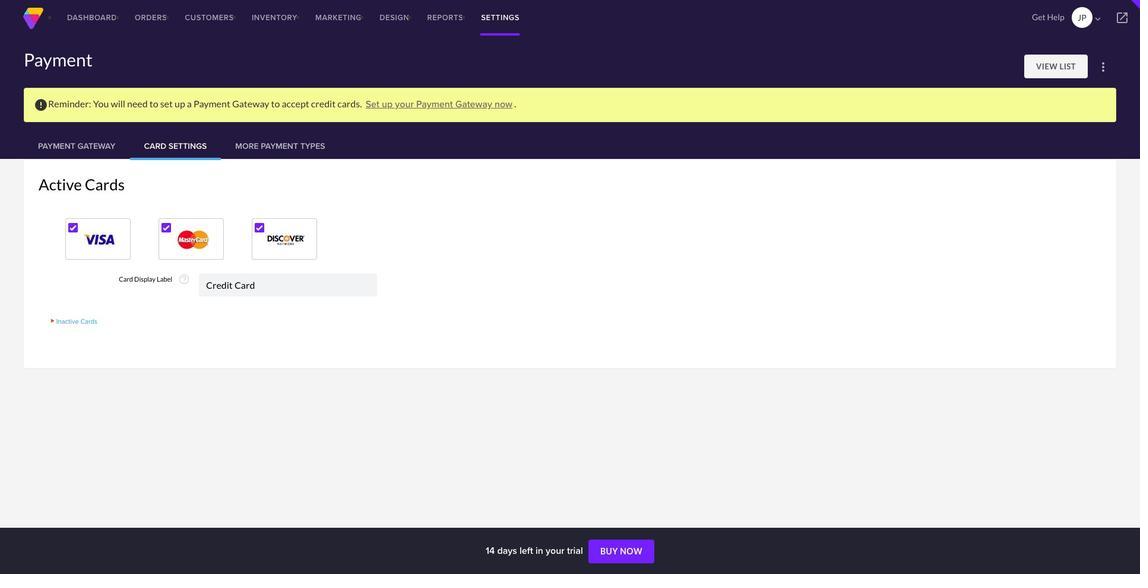 Task type: vqa. For each thing, say whether or not it's contained in the screenshot.
customers
yes



Task type: locate. For each thing, give the bounding box(es) containing it.
settings right reports
[[481, 12, 520, 23]]

2 to from the left
[[271, 98, 280, 109]]

design
[[380, 12, 409, 23]]

types
[[300, 140, 325, 152]]

customers
[[185, 12, 234, 23]]

settings down a
[[169, 140, 207, 152]]

your right "in"
[[546, 545, 565, 558]]

to left accept at the top of the page
[[271, 98, 280, 109]]

to
[[149, 98, 158, 109], [271, 98, 280, 109]]

1 horizontal spatial settings
[[481, 12, 520, 23]]

error reminder: you will need to set up a payment gateway to accept credit cards. set up your payment gateway now .
[[34, 97, 516, 112]]

cards right "active"
[[85, 175, 125, 194]]

up right 'set'
[[382, 97, 393, 111]]

payment inside payment gateway link
[[38, 140, 75, 152]]

0 horizontal spatial settings
[[169, 140, 207, 152]]

card down set
[[144, 140, 166, 152]]

cards right inactive
[[80, 317, 97, 327]]

active
[[39, 175, 82, 194]]

card inside card settings link
[[144, 140, 166, 152]]

reports
[[427, 12, 463, 23]]

dashboard
[[67, 12, 117, 23]]

14
[[486, 545, 495, 558]]

more
[[235, 140, 259, 152]]

card display label help_outline
[[119, 274, 190, 286]]

card inside the card display label help_outline
[[119, 276, 133, 283]]

to left set
[[149, 98, 158, 109]]

1 horizontal spatial gateway
[[232, 98, 269, 109]]

your
[[395, 97, 414, 111], [546, 545, 565, 558]]

gateway
[[455, 97, 492, 111], [232, 98, 269, 109], [77, 140, 116, 152]]

None text field
[[199, 274, 377, 297]]

trial
[[567, 545, 583, 558]]

card
[[144, 140, 166, 152], [119, 276, 133, 283]]

0 vertical spatial your
[[395, 97, 414, 111]]

your inside 'error reminder: you will need to set up a payment gateway to accept credit cards. set up your payment gateway now .'
[[395, 97, 414, 111]]

active cards
[[39, 175, 125, 194]]

0 vertical spatial cards
[[85, 175, 125, 194]]

view list link
[[1025, 55, 1088, 78]]

reminder:
[[48, 98, 91, 109]]

1 horizontal spatial card
[[144, 140, 166, 152]]

 link
[[1105, 0, 1140, 36]]

help
[[1047, 12, 1065, 22]]

1 vertical spatial card
[[119, 276, 133, 283]]

up left a
[[175, 98, 185, 109]]

inactive
[[56, 317, 79, 327]]

0 horizontal spatial to
[[149, 98, 158, 109]]

settings
[[481, 12, 520, 23], [169, 140, 207, 152]]

buy now
[[600, 547, 643, 557]]

your right 'set'
[[395, 97, 414, 111]]

in
[[536, 545, 543, 558]]

view
[[1036, 62, 1058, 71]]

cards for active cards
[[85, 175, 125, 194]]

payment gateway link
[[24, 132, 130, 160]]

0 horizontal spatial card
[[119, 276, 133, 283]]

cards for inactive cards
[[80, 317, 97, 327]]

gateway up active cards
[[77, 140, 116, 152]]

cards
[[85, 175, 125, 194], [80, 317, 97, 327]]

get
[[1032, 12, 1046, 22]]

card for card display label help_outline
[[119, 276, 133, 283]]

cards.
[[337, 98, 362, 109]]

now
[[495, 97, 513, 111]]

need
[[127, 98, 148, 109]]

0 vertical spatial card
[[144, 140, 166, 152]]

gateway up more
[[232, 98, 269, 109]]

payment
[[24, 49, 93, 70], [416, 97, 453, 111], [194, 98, 230, 109], [38, 140, 75, 152], [261, 140, 298, 152]]

up
[[382, 97, 393, 111], [175, 98, 185, 109]]

card left display
[[119, 276, 133, 283]]

1 horizontal spatial to
[[271, 98, 280, 109]]

1 horizontal spatial your
[[546, 545, 565, 558]]

now
[[620, 547, 643, 557]]

0 horizontal spatial your
[[395, 97, 414, 111]]

card settings link
[[130, 132, 221, 160]]

payment inside 'more payment types' link
[[261, 140, 298, 152]]


[[1115, 11, 1130, 25]]

14 days left in your trial
[[486, 545, 586, 558]]

gateway left now
[[455, 97, 492, 111]]

card settings
[[144, 140, 207, 152]]

1 vertical spatial cards
[[80, 317, 97, 327]]



Task type: describe. For each thing, give the bounding box(es) containing it.
card for card settings
[[144, 140, 166, 152]]

buy now link
[[589, 541, 655, 564]]

a
[[187, 98, 192, 109]]

credit
[[311, 98, 336, 109]]

marketing
[[315, 12, 362, 23]]

accept
[[282, 98, 309, 109]]

set
[[160, 98, 173, 109]]

more payment types link
[[221, 132, 339, 160]]

2 horizontal spatial gateway
[[455, 97, 492, 111]]

set up your payment gateway now link
[[366, 97, 513, 111]]

error
[[34, 98, 48, 112]]

left
[[520, 545, 533, 558]]

dashboard link
[[58, 0, 126, 36]]

1 to from the left
[[149, 98, 158, 109]]

days
[[497, 545, 517, 558]]

get help
[[1032, 12, 1065, 22]]

inactive cards link
[[50, 317, 97, 327]]

.
[[514, 98, 516, 109]]

buy
[[600, 547, 618, 557]]

inactive cards
[[55, 317, 97, 327]]

display
[[134, 276, 156, 283]]

set
[[366, 97, 379, 111]]

1 vertical spatial settings
[[169, 140, 207, 152]]

inventory
[[252, 12, 298, 23]]

0 vertical spatial settings
[[481, 12, 520, 23]]

you
[[93, 98, 109, 109]]

payment gateway
[[38, 140, 116, 152]]

view list
[[1036, 62, 1076, 71]]

0 horizontal spatial gateway
[[77, 140, 116, 152]]

will
[[111, 98, 125, 109]]

jp
[[1078, 12, 1087, 23]]

1 vertical spatial your
[[546, 545, 565, 558]]

label
[[157, 276, 172, 283]]


[[1093, 14, 1103, 24]]

1 horizontal spatial up
[[382, 97, 393, 111]]

help_outline
[[178, 274, 190, 286]]

more payment types
[[235, 140, 325, 152]]

list
[[1060, 62, 1076, 71]]

orders
[[135, 12, 167, 23]]

0 horizontal spatial up
[[175, 98, 185, 109]]



